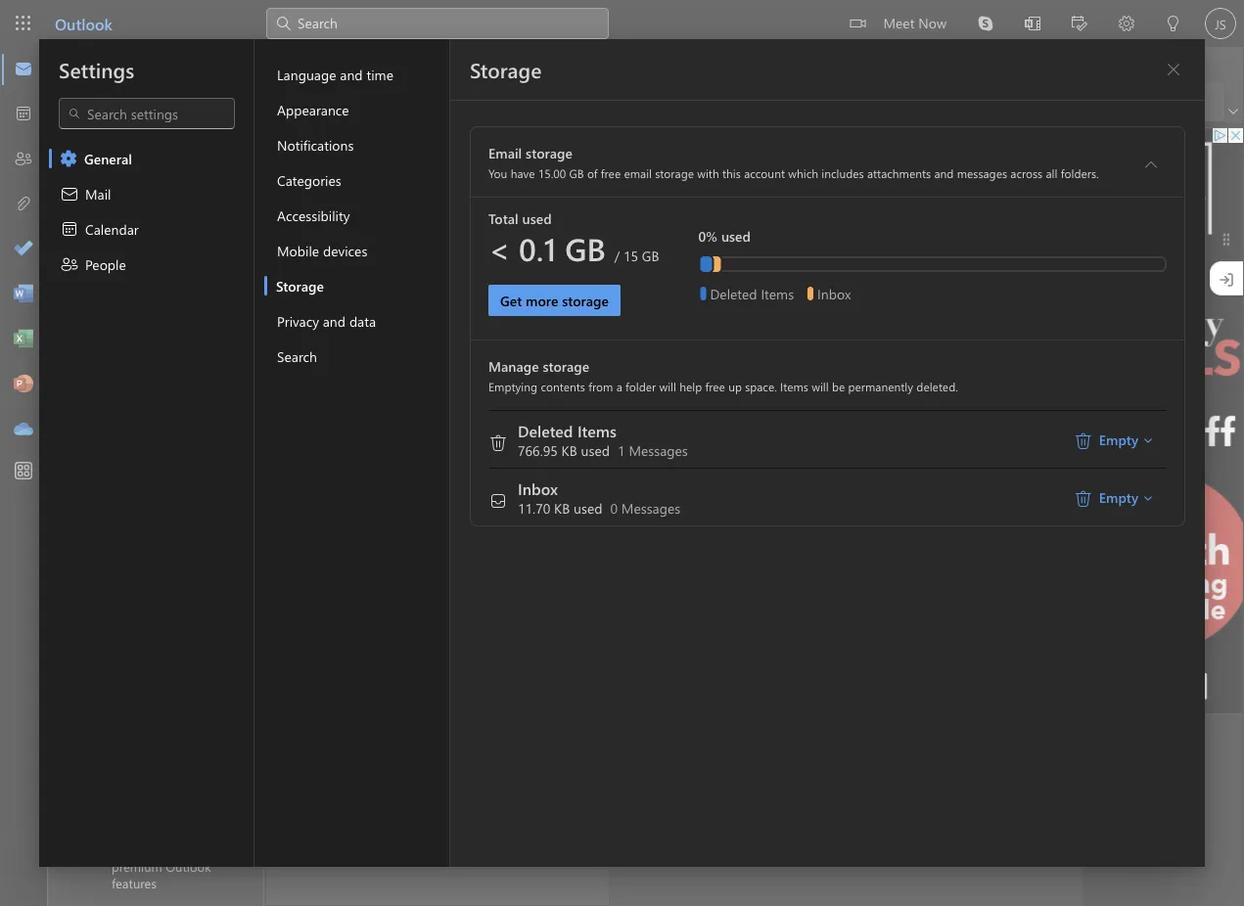 Task type: locate. For each thing, give the bounding box(es) containing it.
deleted.
[[917, 379, 959, 395]]

1 vertical spatial 0
[[611, 499, 618, 517]]

accessibility
[[277, 206, 350, 224]]

used right 11.70
[[574, 499, 603, 517]]

 inside  inbox 11.70 kb used 0 messages
[[489, 491, 508, 510]]

free left up
[[706, 379, 726, 395]]

conversation history tree item
[[143, 651, 269, 669]]

1 vertical spatial outlook
[[166, 859, 211, 876]]

2 vertical spatial 
[[1143, 493, 1155, 504]]

kb inside  inbox 11.70 kb used 0 messages
[[554, 499, 570, 517]]

kb right 766.95
[[562, 441, 578, 459]]

will
[[660, 379, 677, 395], [812, 379, 829, 395]]

get left more
[[500, 291, 522, 309]]

1 horizontal spatial deleted
[[710, 285, 758, 303]]

outlook inside outlook banner
[[55, 13, 113, 34]]

1 vertical spatial kb
[[554, 499, 570, 517]]

used right 0%
[[722, 227, 751, 245]]

2 will from the left
[[812, 379, 829, 395]]

categories button
[[264, 163, 450, 198]]

outlook link
[[55, 0, 113, 47]]

get inside message list section
[[278, 275, 300, 293]]

1 horizontal spatial your
[[401, 797, 428, 815]]

deleted inside  deleted items 766.95 kb used 1 messages
[[518, 420, 573, 441]]

1 vertical spatial empty
[[1100, 488, 1139, 506]]

1 horizontal spatial of
[[588, 166, 598, 181]]

storage inside button
[[562, 291, 609, 309]]

< 0.1 gb application
[[0, 0, 1245, 907]]

empty inside deleted items group
[[1100, 430, 1139, 449]]

deleted down contents
[[518, 420, 573, 441]]

1 horizontal spatial free
[[706, 379, 726, 395]]

1 vertical spatial of
[[328, 317, 341, 335]]


[[1074, 431, 1094, 451], [489, 433, 508, 453], [1074, 489, 1094, 509]]

1 horizontal spatial outlook
[[166, 859, 211, 876]]

total used < 0.1 gb / 15 gb
[[489, 210, 660, 269]]

conversation history
[[143, 651, 269, 669]]

1 vertical spatial 
[[1143, 435, 1155, 447]]

inbox.
[[474, 797, 511, 815]]

0 vertical spatial inbox
[[335, 140, 375, 161]]

kb
[[562, 441, 578, 459], [554, 499, 570, 517]]

deleted items group
[[489, 410, 1167, 468]]


[[116, 180, 135, 200], [489, 491, 508, 510]]

storage down mobile
[[276, 277, 324, 295]]

0 vertical spatial empty
[[1100, 430, 1139, 449]]

 button
[[1159, 54, 1190, 85]]

 empty  for deleted items
[[1074, 430, 1155, 451]]

0 vertical spatial kb
[[562, 441, 578, 459]]

free
[[601, 166, 621, 181], [706, 379, 726, 395]]

of inside email storage you have 15.00 gb of free email storage with this account which includes attachments and messages across all folders.
[[588, 166, 598, 181]]

folder
[[626, 379, 656, 395]]

0 horizontal spatial of
[[328, 317, 341, 335]]

and
[[340, 65, 363, 83], [935, 166, 954, 181], [323, 312, 346, 330]]

1 horizontal spatial 
[[489, 491, 508, 510]]

 inside deleted items group
[[1143, 435, 1155, 447]]

upgrade
[[317, 552, 370, 570]]

0 vertical spatial  empty 
[[1074, 430, 1155, 451]]

items right space.
[[781, 379, 809, 395]]

2 vertical spatial and
[[323, 312, 346, 330]]

and left the messages
[[935, 166, 954, 181]]


[[286, 317, 306, 337]]

 inside inbox group
[[1074, 489, 1094, 509]]

features
[[112, 875, 157, 892]]

outlook inside premium outlook features
[[166, 859, 211, 876]]

tab list
[[97, 47, 282, 77]]

0 horizontal spatial inbox
[[335, 140, 375, 161]]

language and time
[[277, 65, 394, 83]]

notifications
[[277, 136, 354, 154]]

1 vertical spatial  empty 
[[1074, 488, 1155, 509]]

empty
[[1100, 430, 1139, 449], [1100, 488, 1139, 506]]

csm
[[333, 203, 362, 221]]

0 horizontal spatial get
[[278, 275, 300, 293]]


[[90, 142, 106, 157], [1143, 435, 1155, 447], [1143, 493, 1155, 504]]

0.1
[[519, 228, 557, 269]]

premium outlook features button
[[71, 814, 264, 907]]

2 vertical spatial items
[[578, 420, 617, 441]]

storage down 
[[562, 291, 609, 309]]

home
[[112, 53, 149, 71]]

outlook banner
[[0, 0, 1245, 47]]

766.95
[[518, 441, 558, 459]]

messages inside  deleted items 766.95 kb used 1 messages
[[629, 441, 688, 459]]

your left 'look'
[[366, 356, 393, 375]]

0 horizontal spatial 
[[116, 180, 135, 200]]

message list section
[[266, 125, 609, 906]]

2 vertical spatial inbox
[[518, 478, 558, 499]]

 inside  deleted items 766.95 kb used 1 messages
[[489, 433, 508, 453]]

0 vertical spatial 0
[[317, 317, 325, 335]]

0 of 6 complete
[[317, 317, 412, 335]]

empty inside inbox group
[[1100, 488, 1139, 506]]

of left 6
[[328, 317, 341, 335]]

1 horizontal spatial storage
[[470, 56, 542, 83]]

categories
[[277, 171, 342, 189]]

outlook up ""
[[55, 13, 113, 34]]

be
[[832, 379, 845, 395]]

 button
[[1136, 148, 1167, 179]]

0 vertical spatial 
[[116, 180, 135, 200]]

 view settings
[[70, 92, 173, 112]]

of inside message list section
[[328, 317, 341, 335]]

kb right 11.70
[[554, 499, 570, 517]]

Search settings search field
[[81, 104, 214, 123]]

emptying
[[489, 379, 538, 395]]

products
[[531, 203, 585, 221]]

space.
[[746, 379, 777, 395]]

conversation history tree
[[143, 651, 269, 669]]

0 horizontal spatial 0
[[317, 317, 325, 335]]

deleted
[[710, 285, 758, 303], [518, 420, 573, 441]]

messages down 1
[[622, 499, 681, 517]]

0 horizontal spatial deleted
[[518, 420, 573, 441]]

metal
[[365, 203, 401, 221]]

1 will from the left
[[660, 379, 677, 395]]

used left 1
[[581, 441, 610, 459]]

inbox up "categories" button
[[335, 140, 375, 161]]

1 vertical spatial your
[[401, 797, 428, 815]]


[[286, 356, 306, 376]]

gb right 15.00
[[570, 166, 584, 181]]

total
[[489, 210, 519, 228]]

a
[[617, 379, 623, 395]]

your down done
[[401, 797, 428, 815]]

0 vertical spatial your
[[366, 356, 393, 375]]

11.70
[[518, 499, 551, 517]]

1
[[618, 441, 625, 459]]

items left 1
[[578, 420, 617, 441]]

1 horizontal spatial get
[[500, 291, 522, 309]]

storage
[[470, 56, 542, 83], [276, 277, 324, 295]]

1 vertical spatial deleted
[[518, 420, 573, 441]]

inbox down 766.95
[[518, 478, 558, 499]]

1 vertical spatial items
[[781, 379, 809, 395]]

1 vertical spatial messages
[[622, 499, 681, 517]]

storage left with
[[655, 166, 694, 181]]

0 horizontal spatial will
[[660, 379, 677, 395]]

and left data
[[323, 312, 346, 330]]

of right 15.00
[[588, 166, 598, 181]]

messages right 1
[[629, 441, 688, 459]]

1 horizontal spatial inbox
[[518, 478, 558, 499]]

storage inside button
[[276, 277, 324, 295]]

and inside language and time button
[[340, 65, 363, 83]]

meet now
[[884, 13, 947, 31]]

outlook right premium at the left bottom of page
[[166, 859, 211, 876]]

upgrade to microsoft 365
[[317, 552, 473, 570]]

gb right 15
[[642, 247, 660, 265]]

0 down 1
[[611, 499, 618, 517]]

0 horizontal spatial storage
[[276, 277, 324, 295]]

 inside favorites tree
[[116, 180, 135, 200]]

and left the time
[[340, 65, 363, 83]]

will left be
[[812, 379, 829, 395]]

language
[[277, 65, 336, 83]]

1  empty  from the top
[[1074, 430, 1155, 451]]

messages inside  inbox 11.70 kb used 0 messages
[[622, 499, 681, 517]]

mail
[[85, 185, 111, 203]]

0 right 
[[317, 317, 325, 335]]

choose your look
[[317, 356, 423, 375]]

storage up 15.00
[[526, 143, 573, 162]]

storage heading
[[470, 56, 542, 83]]

get
[[278, 275, 300, 293], [500, 291, 522, 309]]


[[60, 184, 79, 204]]

0 horizontal spatial outlook
[[55, 13, 113, 34]]

layout group
[[315, 82, 508, 118]]

0 inside  inbox 11.70 kb used 0 messages
[[611, 499, 618, 517]]

1 vertical spatial 
[[489, 491, 508, 510]]

 empty  inside deleted items group
[[1074, 430, 1155, 451]]


[[116, 219, 135, 239]]

free inside manage storage emptying contents from a folder will help free up space. items will be permanently deleted.
[[706, 379, 726, 395]]

0 vertical spatial messages
[[629, 441, 688, 459]]

settings tab list
[[39, 39, 255, 868]]

1 vertical spatial storage
[[276, 277, 324, 295]]

0 vertical spatial outlook
[[55, 13, 113, 34]]

 empty  inside inbox group
[[1074, 488, 1155, 509]]

 right mail
[[116, 180, 135, 200]]

free inside email storage you have 15.00 gb of free email storage with this account which includes attachments and messages across all folders.
[[601, 166, 621, 181]]

 button
[[562, 141, 593, 168]]

up
[[729, 379, 742, 395]]

left-rail-appbar navigation
[[4, 47, 43, 452]]

home button
[[97, 47, 164, 77]]

deleted down deleted items 0% icon
[[710, 285, 758, 303]]

deleted items
[[710, 285, 794, 303]]

powerpoint image
[[14, 375, 33, 395]]

your
[[366, 356, 393, 375], [401, 797, 428, 815]]

 for deleted items
[[1074, 431, 1094, 451]]

0 horizontal spatial free
[[601, 166, 621, 181]]

get inside button
[[500, 291, 522, 309]]

2  empty  from the top
[[1074, 488, 1155, 509]]

inbox right deleted items
[[818, 285, 851, 303]]

to
[[374, 552, 386, 570]]

0 vertical spatial of
[[588, 166, 598, 181]]

gb
[[570, 166, 584, 181], [565, 228, 606, 269], [642, 247, 660, 265]]

1 horizontal spatial will
[[812, 379, 829, 395]]

 left 11.70
[[489, 491, 508, 510]]

storage button
[[264, 268, 450, 304]]

< 0.1 gb tab panel
[[450, 39, 1206, 868]]

 calendar
[[60, 219, 139, 239]]

your inside all done for the day enjoy your empty inbox.
[[401, 797, 428, 815]]

1 vertical spatial free
[[706, 379, 726, 395]]

get down mobile
[[278, 275, 300, 293]]

 deleted items 766.95 kb used 1 messages
[[489, 420, 688, 459]]

0 vertical spatial 
[[90, 142, 106, 157]]

0 vertical spatial and
[[340, 65, 363, 83]]

 inbox 11.70 kb used 0 messages
[[489, 478, 681, 517]]

used inside  inbox 11.70 kb used 0 messages
[[574, 499, 603, 517]]

get more storage
[[500, 291, 609, 309]]

0 vertical spatial storage
[[470, 56, 542, 83]]

settings
[[59, 56, 134, 83]]

2 empty from the top
[[1100, 488, 1139, 506]]

 empty 
[[1074, 430, 1155, 451], [1074, 488, 1155, 509]]

will left help
[[660, 379, 677, 395]]

 for inbox
[[1074, 489, 1094, 509]]

free left email
[[601, 166, 621, 181]]

1 vertical spatial and
[[935, 166, 954, 181]]

0 vertical spatial free
[[601, 166, 621, 181]]

word image
[[14, 285, 33, 305]]

and inside the 'privacy and data' button
[[323, 312, 346, 330]]

calendar image
[[14, 105, 33, 124]]

folders.
[[1061, 166, 1099, 181]]

1 vertical spatial inbox
[[818, 285, 851, 303]]

0 vertical spatial deleted
[[710, 285, 758, 303]]

1 empty from the top
[[1100, 430, 1139, 449]]

messages
[[629, 441, 688, 459], [622, 499, 681, 517]]

storage up contents
[[543, 357, 590, 375]]

items up space.
[[761, 285, 794, 303]]

attachments
[[868, 166, 932, 181]]

< 0.1 gb document
[[0, 0, 1245, 907]]

storage up email
[[470, 56, 542, 83]]

deck
[[405, 203, 436, 221]]

manage storage emptying contents from a folder will help free up space. items will be permanently deleted.
[[489, 357, 959, 395]]

 inside inbox group
[[1143, 493, 1155, 504]]

0 vertical spatial items
[[761, 285, 794, 303]]

1 horizontal spatial 0
[[611, 499, 618, 517]]

used down ad
[[523, 210, 552, 228]]



Task type: vqa. For each thing, say whether or not it's contained in the screenshot.

no



Task type: describe. For each thing, give the bounding box(es) containing it.
 for  inbox 11.70 kb used 0 messages
[[489, 491, 508, 510]]

favorites tree
[[71, 123, 246, 327]]

15.00
[[538, 166, 566, 181]]

favorites
[[118, 139, 181, 160]]

get for get started
[[278, 275, 300, 293]]


[[70, 92, 89, 112]]

favorites tree item
[[71, 131, 246, 170]]

 empty  for inbox
[[1074, 488, 1155, 509]]

complete
[[355, 317, 412, 335]]

15
[[624, 247, 639, 265]]

gb left /
[[565, 228, 606, 269]]

inbox group
[[489, 468, 1167, 526]]

which
[[789, 166, 819, 181]]

accessibility button
[[264, 198, 450, 233]]


[[59, 149, 78, 168]]

metaldecking.com
[[333, 184, 447, 202]]

manage
[[489, 357, 539, 375]]

-
[[439, 203, 445, 221]]

all
[[376, 771, 392, 789]]

mail image
[[14, 60, 33, 79]]

data
[[349, 312, 376, 330]]

inbox inside message list section
[[335, 140, 375, 161]]

items inside manage storage emptying contents from a folder will help free up space. items will be permanently deleted.
[[781, 379, 809, 395]]

enjoy
[[365, 797, 398, 815]]

time
[[367, 65, 394, 83]]


[[1166, 62, 1182, 77]]

quality
[[482, 203, 527, 221]]

more
[[526, 291, 559, 309]]

devices
[[323, 241, 368, 260]]

mobile
[[277, 241, 319, 260]]

this
[[723, 166, 741, 181]]


[[67, 54, 88, 75]]

day
[[477, 771, 500, 789]]

0 inside message list section
[[317, 317, 325, 335]]

empty for deleted items
[[1100, 430, 1139, 449]]

empty
[[432, 797, 471, 815]]

search
[[277, 347, 317, 365]]


[[68, 107, 81, 120]]

help
[[239, 53, 267, 71]]


[[586, 278, 597, 290]]

inbox inside  inbox 11.70 kb used 0 messages
[[518, 478, 558, 499]]

general
[[84, 149, 132, 167]]

empty for inbox
[[1100, 488, 1139, 506]]

gb inside email storage you have 15.00 gb of free email storage with this account which includes attachments and messages across all folders.
[[570, 166, 584, 181]]

appearance button
[[264, 92, 450, 127]]

premium outlook features
[[112, 859, 211, 892]]

items inside  deleted items 766.95 kb used 1 messages
[[578, 420, 617, 441]]

used inside  deleted items 766.95 kb used 1 messages
[[581, 441, 610, 459]]

look
[[397, 356, 423, 375]]


[[60, 219, 79, 239]]

email
[[489, 143, 522, 162]]

messages
[[957, 166, 1008, 181]]

privacy and data
[[277, 312, 376, 330]]

 for deleted
[[1143, 435, 1155, 447]]

mobile devices
[[277, 241, 368, 260]]

privacy and data button
[[264, 304, 450, 339]]

includes
[[822, 166, 864, 181]]

ad
[[524, 186, 536, 199]]


[[116, 259, 135, 278]]

and inside email storage you have 15.00 gb of free email storage with this account which includes attachments and messages across all folders.
[[935, 166, 954, 181]]


[[850, 16, 866, 31]]

get more storage button
[[489, 285, 621, 316]]

storage inside "< 0.1 gb" tab panel
[[470, 56, 542, 83]]

meet
[[884, 13, 915, 31]]

onedrive image
[[14, 420, 33, 440]]

microsoft
[[390, 552, 447, 570]]

tab list containing home
[[97, 47, 282, 77]]

more apps image
[[14, 462, 33, 482]]


[[1142, 155, 1161, 175]]

done
[[396, 771, 428, 789]]

 for 
[[116, 180, 135, 200]]

started
[[304, 275, 348, 293]]

excel image
[[14, 330, 33, 350]]

get started
[[278, 275, 348, 293]]

people image
[[14, 150, 33, 169]]

notifications button
[[264, 127, 450, 163]]

 for inbox
[[1143, 493, 1155, 504]]

csm metal deck - high quality products
[[333, 203, 585, 221]]


[[60, 255, 79, 274]]

the
[[453, 771, 473, 789]]

get for get more storage
[[500, 291, 522, 309]]

0%
[[699, 227, 718, 245]]

email storage you have 15.00 gb of free email storage with this account which includes attachments and messages across all folders.
[[489, 143, 1099, 181]]

all done for the day enjoy your empty inbox.
[[365, 771, 511, 815]]

to do image
[[14, 240, 33, 260]]

help button
[[224, 47, 282, 77]]

high
[[449, 203, 479, 221]]

and for time
[[340, 65, 363, 83]]

help
[[680, 379, 702, 395]]

contents
[[541, 379, 586, 395]]

< 0.1 gb dialog
[[0, 0, 1245, 907]]

settings heading
[[59, 56, 134, 83]]

have
[[511, 166, 535, 181]]

premium
[[112, 859, 162, 876]]

files image
[[14, 195, 33, 214]]

storage inside manage storage emptying contents from a folder will help free up space. items will be permanently deleted.
[[543, 357, 590, 375]]

calendar
[[85, 220, 139, 238]]

 inside button
[[90, 142, 106, 157]]

appearance
[[277, 100, 349, 118]]

history
[[226, 651, 269, 669]]

all
[[1046, 166, 1058, 181]]

and for data
[[323, 312, 346, 330]]

conversation
[[143, 651, 222, 669]]

for
[[432, 771, 449, 789]]

now
[[919, 13, 947, 31]]

0 horizontal spatial your
[[366, 356, 393, 375]]

365
[[451, 552, 473, 570]]

kb inside  deleted items 766.95 kb used 1 messages
[[562, 441, 578, 459]]

people
[[85, 255, 126, 273]]

m
[[303, 193, 315, 212]]


[[568, 146, 588, 166]]

metaldecking.com image
[[293, 187, 325, 218]]

deleted items 0% image
[[699, 255, 714, 274]]

2 horizontal spatial inbox
[[818, 285, 851, 303]]

used inside total used < 0.1 gb / 15 gb
[[523, 210, 552, 228]]

mobile devices button
[[264, 233, 450, 268]]

privacy
[[277, 312, 319, 330]]



